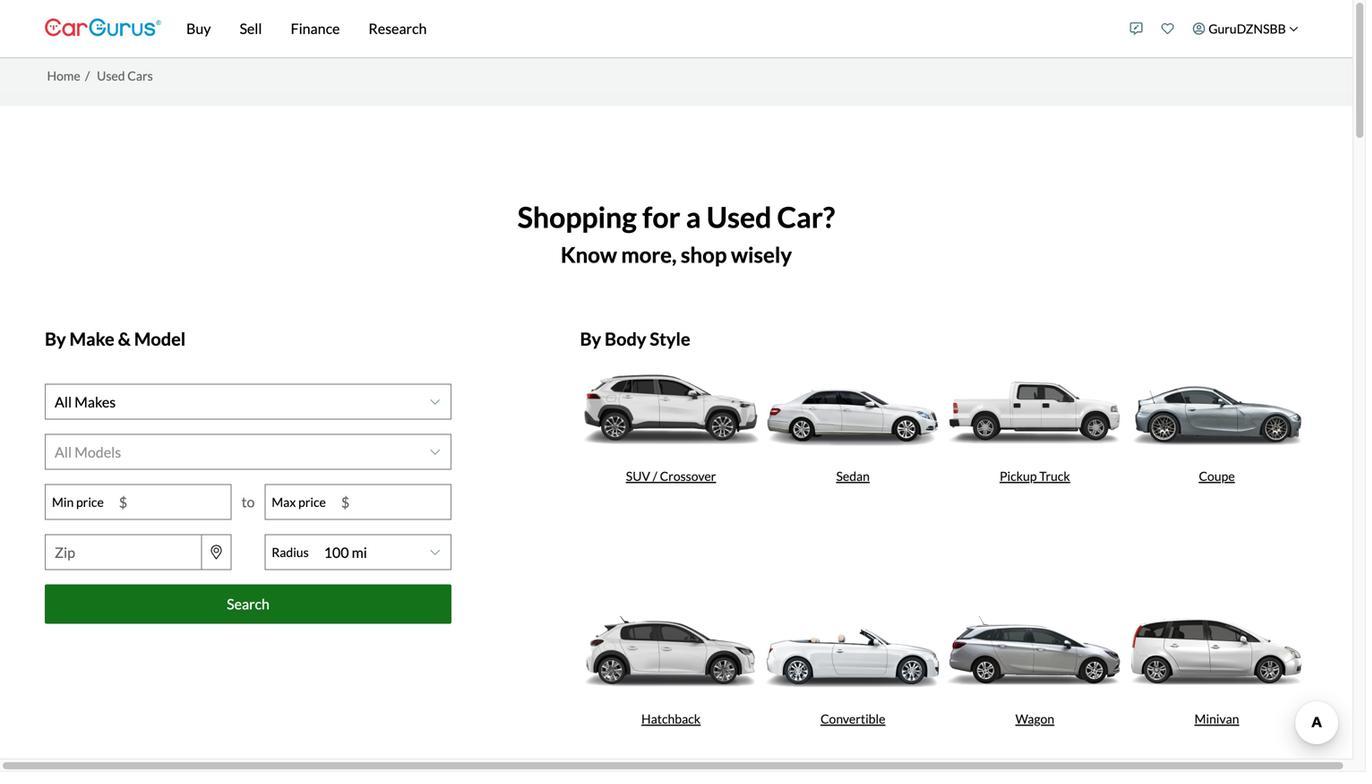 Task type: describe. For each thing, give the bounding box(es) containing it.
add a car review image
[[1130, 22, 1143, 35]]

gurudznsbb
[[1209, 21, 1286, 36]]

gurudznsbb menu item
[[1184, 4, 1308, 54]]

gurudznsbb menu
[[1121, 4, 1308, 54]]

/ for suv
[[653, 469, 658, 484]]

wagon
[[1016, 712, 1055, 727]]

sell button
[[225, 0, 276, 57]]

sedan
[[836, 469, 870, 484]]

by body style
[[580, 329, 690, 350]]

style
[[650, 329, 690, 350]]

shopping
[[518, 200, 637, 234]]

coupe
[[1199, 469, 1235, 484]]

pickup truck link
[[944, 357, 1126, 600]]

shop
[[681, 242, 727, 267]]

pickup truck
[[1000, 469, 1070, 484]]

cars
[[127, 68, 153, 83]]

convertible link
[[762, 600, 944, 772]]

suv / crossover link
[[580, 357, 762, 600]]

sedan link
[[762, 357, 944, 600]]

car?
[[777, 200, 835, 234]]

saved cars image
[[1162, 22, 1174, 35]]

0 horizontal spatial used
[[97, 68, 125, 83]]

hatchback
[[642, 712, 701, 727]]

2 vertical spatial chevron down image
[[430, 547, 440, 558]]

buy
[[186, 20, 211, 37]]

max price
[[272, 495, 326, 510]]

minivan body style image
[[1126, 600, 1308, 703]]

used inside "shopping for a used car? know more, shop wisely"
[[707, 200, 772, 234]]

suv
[[626, 469, 650, 484]]

truck
[[1039, 469, 1070, 484]]

finance button
[[276, 0, 354, 57]]

hatchback link
[[580, 600, 762, 772]]

home / used cars
[[47, 68, 153, 83]]

research
[[369, 20, 427, 37]]

&
[[118, 329, 131, 350]]

max
[[272, 495, 296, 510]]

price for min price
[[76, 495, 104, 510]]

Max price number field
[[332, 485, 451, 519]]

suv / crossover body style image
[[580, 357, 762, 460]]

make
[[69, 329, 114, 350]]

a
[[686, 200, 701, 234]]

convertible
[[821, 712, 886, 727]]

Zip Code telephone field
[[45, 535, 202, 570]]



Task type: locate. For each thing, give the bounding box(es) containing it.
/ right the home
[[85, 68, 90, 83]]

min
[[52, 495, 74, 510]]

minivan link
[[1126, 600, 1308, 772]]

used left 'cars'
[[97, 68, 125, 83]]

/ right suv
[[653, 469, 658, 484]]

coupe link
[[1126, 357, 1308, 600]]

cargurus logo homepage link link
[[45, 3, 161, 54]]

radius
[[272, 545, 309, 560]]

buy button
[[172, 0, 225, 57]]

chevron down image right gurudznsbb
[[1289, 24, 1299, 33]]

0 horizontal spatial by
[[45, 329, 66, 350]]

2 price from the left
[[298, 495, 326, 510]]

pickup
[[1000, 469, 1037, 484]]

by left 'make'
[[45, 329, 66, 350]]

cargurus logo homepage link image
[[45, 3, 161, 54]]

Min price number field
[[110, 485, 231, 519]]

to
[[242, 493, 255, 511]]

shopping for a used car? know more, shop wisely
[[518, 200, 835, 267]]

price right max
[[298, 495, 326, 510]]

sedan body style image
[[762, 357, 944, 460]]

by
[[45, 329, 66, 350], [580, 329, 601, 350]]

1 vertical spatial used
[[707, 200, 772, 234]]

home
[[47, 68, 80, 83]]

/
[[85, 68, 90, 83], [653, 469, 658, 484]]

0 horizontal spatial price
[[76, 495, 104, 510]]

menu bar
[[161, 0, 1121, 57]]

convertible body style image
[[762, 600, 944, 703]]

research button
[[354, 0, 441, 57]]

wagon body style image
[[944, 600, 1126, 703]]

price right min
[[76, 495, 104, 510]]

find my location image
[[211, 545, 222, 560]]

0 vertical spatial used
[[97, 68, 125, 83]]

1 by from the left
[[45, 329, 66, 350]]

by left the body at the top
[[580, 329, 601, 350]]

chevron down image inside gurudznsbb dropdown button
[[1289, 24, 1299, 33]]

0 vertical spatial chevron down image
[[1289, 24, 1299, 33]]

crossover
[[660, 469, 716, 484]]

by make & model
[[45, 329, 186, 350]]

0 vertical spatial /
[[85, 68, 90, 83]]

sell
[[240, 20, 262, 37]]

1 horizontal spatial price
[[298, 495, 326, 510]]

user icon image
[[1193, 22, 1206, 35]]

price for max price
[[298, 495, 326, 510]]

wisely
[[731, 242, 792, 267]]

by for by make & model
[[45, 329, 66, 350]]

search button
[[45, 585, 452, 624]]

/ for home
[[85, 68, 90, 83]]

hatchback body style image
[[580, 600, 762, 703]]

search
[[227, 596, 270, 613]]

wagon link
[[944, 600, 1126, 772]]

1 price from the left
[[76, 495, 104, 510]]

menu bar containing buy
[[161, 0, 1121, 57]]

1 horizontal spatial by
[[580, 329, 601, 350]]

more,
[[621, 242, 677, 267]]

by for by body style
[[580, 329, 601, 350]]

price
[[76, 495, 104, 510], [298, 495, 326, 510]]

used
[[97, 68, 125, 83], [707, 200, 772, 234]]

1 vertical spatial chevron down image
[[430, 447, 440, 458]]

chevron down image
[[1289, 24, 1299, 33], [430, 447, 440, 458], [430, 547, 440, 558]]

1 horizontal spatial /
[[653, 469, 658, 484]]

chevron down image down chevron down image on the left of the page
[[430, 447, 440, 458]]

gurudznsbb button
[[1184, 4, 1308, 54]]

used up wisely at right
[[707, 200, 772, 234]]

chevron down image down max price number field on the left bottom
[[430, 547, 440, 558]]

2 by from the left
[[580, 329, 601, 350]]

know
[[561, 242, 617, 267]]

coupe body style image
[[1126, 357, 1308, 460]]

1 horizontal spatial used
[[707, 200, 772, 234]]

home link
[[47, 68, 80, 83]]

chevron down image
[[430, 397, 440, 407]]

body
[[605, 329, 646, 350]]

0 horizontal spatial /
[[85, 68, 90, 83]]

min price
[[52, 495, 104, 510]]

minivan
[[1195, 712, 1239, 727]]

1 vertical spatial /
[[653, 469, 658, 484]]

suv / crossover
[[626, 469, 716, 484]]

finance
[[291, 20, 340, 37]]

for
[[642, 200, 681, 234]]

model
[[134, 329, 186, 350]]

pickup truck body style image
[[944, 357, 1126, 460]]



Task type: vqa. For each thing, say whether or not it's contained in the screenshot.
FRONT- on the left of page
no



